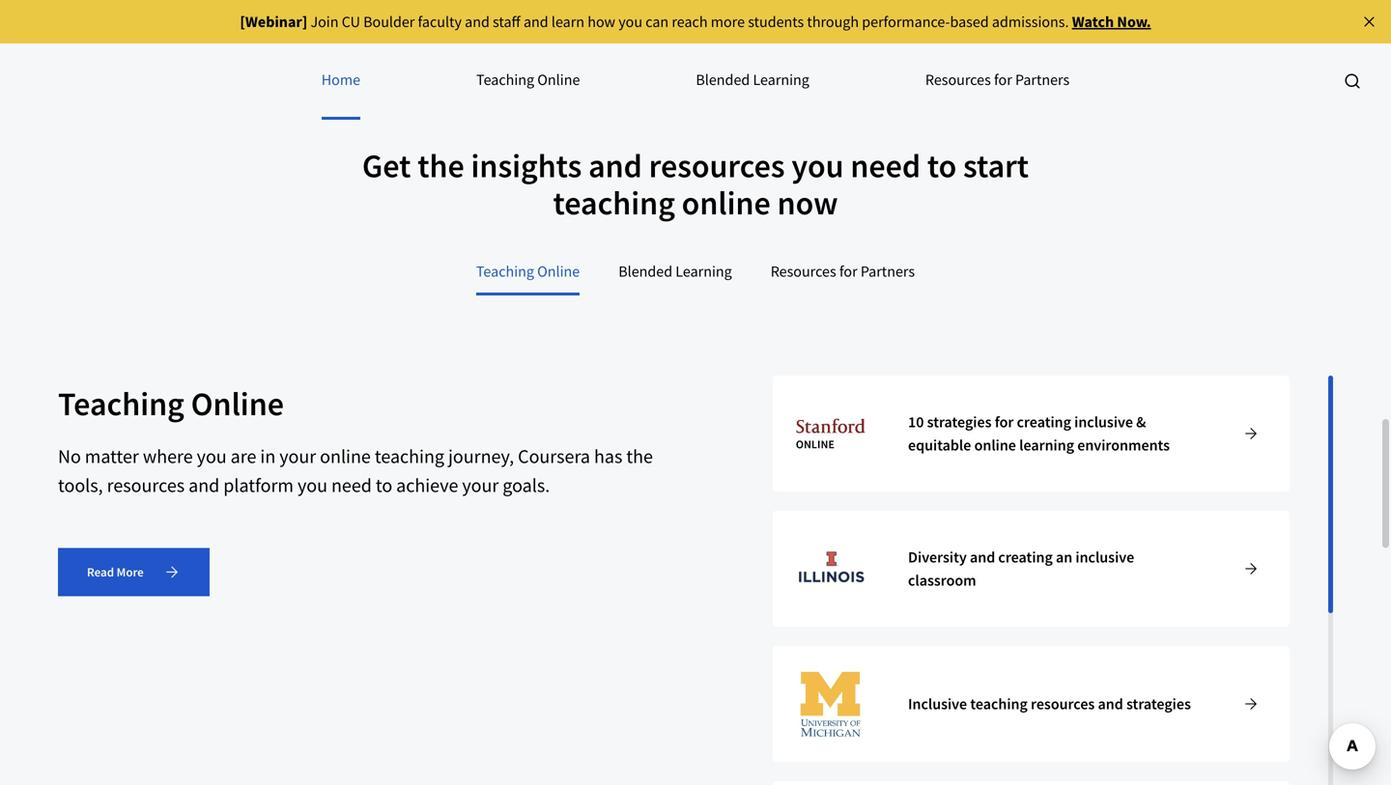 Task type: vqa. For each thing, say whether or not it's contained in the screenshot.
the leftmost Dean
no



Task type: locate. For each thing, give the bounding box(es) containing it.
close banner image
[[1361, 13, 1379, 30]]

1 vertical spatial resources
[[107, 473, 185, 498]]

1 vertical spatial teaching online
[[476, 262, 580, 281]]

1 vertical spatial online
[[537, 262, 580, 281]]

0 vertical spatial the
[[418, 145, 465, 187]]

online left learning
[[975, 436, 1017, 455]]

inclusive inside diversity and creating an inclusive classroom
[[1076, 548, 1135, 567]]

your down journey,
[[462, 473, 499, 498]]

1 horizontal spatial online
[[975, 436, 1017, 455]]

the right the "get"
[[418, 145, 465, 187]]

1 vertical spatial strategies
[[1127, 695, 1191, 714]]

partners
[[1016, 70, 1070, 89], [861, 262, 915, 281]]

0 horizontal spatial partners
[[861, 262, 915, 281]]

1 vertical spatial teaching
[[476, 262, 534, 281]]

an
[[1056, 548, 1073, 567]]

and inside get the insights and resources you need to start teaching online now
[[589, 145, 642, 187]]

home
[[322, 70, 361, 89]]

0 vertical spatial creating
[[1017, 413, 1072, 432]]

1 horizontal spatial resources
[[649, 145, 785, 187]]

1 horizontal spatial strategies
[[1127, 695, 1191, 714]]

blended learning down the students
[[696, 70, 810, 89]]

1 vertical spatial teaching
[[375, 444, 445, 469]]

2 horizontal spatial teaching
[[971, 695, 1028, 714]]

classroom
[[908, 571, 977, 591]]

0 horizontal spatial need
[[331, 473, 372, 498]]

learning down get the insights and resources you need to start teaching online now
[[676, 262, 732, 281]]

2 horizontal spatial resources
[[1031, 695, 1095, 714]]

1 vertical spatial to
[[376, 473, 393, 498]]

0 vertical spatial strategies
[[927, 413, 992, 432]]

1 vertical spatial your
[[462, 473, 499, 498]]

no
[[58, 444, 81, 469]]

staff
[[493, 12, 521, 31]]

learning
[[1020, 436, 1075, 455]]

0 vertical spatial resources for partners link
[[926, 43, 1070, 120]]

0 horizontal spatial your
[[280, 444, 316, 469]]

teaching
[[476, 70, 535, 89], [476, 262, 534, 281], [58, 383, 184, 425]]

1 horizontal spatial need
[[851, 145, 921, 187]]

learn
[[552, 12, 585, 31]]

inclusive teaching resources and strategies link
[[773, 647, 1290, 763]]

1 vertical spatial learning
[[676, 262, 732, 281]]

resources for partners link
[[926, 43, 1070, 120], [771, 250, 915, 296]]

1 horizontal spatial resources
[[926, 70, 991, 89]]

menu
[[0, 43, 1392, 120]]

blended learning link down the students
[[696, 43, 810, 120]]

1 horizontal spatial resources for partners link
[[926, 43, 1070, 120]]

1 vertical spatial need
[[331, 473, 372, 498]]

1 vertical spatial blended learning link
[[619, 250, 732, 296]]

to
[[928, 145, 957, 187], [376, 473, 393, 498]]

teaching online
[[476, 70, 580, 89], [476, 262, 580, 281], [58, 383, 284, 425]]

watch now. link
[[1072, 12, 1152, 31]]

strategies
[[927, 413, 992, 432], [1127, 695, 1191, 714]]

creating
[[1017, 413, 1072, 432], [999, 548, 1053, 567]]

learning down the students
[[753, 70, 810, 89]]

0 vertical spatial teaching
[[476, 70, 535, 89]]

the inside get the insights and resources you need to start teaching online now
[[418, 145, 465, 187]]

the
[[418, 145, 465, 187], [627, 444, 653, 469]]

0 horizontal spatial teaching
[[375, 444, 445, 469]]

online inside no matter where you are in your online teaching journey, coursera has the tools, resources and platform you need to achieve your goals.
[[320, 444, 371, 469]]

inclusive for an
[[1076, 548, 1135, 567]]

no matter where you are in your online teaching journey, coursera has the tools, resources and platform you need to achieve your goals.
[[58, 444, 653, 498]]

menu containing home
[[0, 43, 1392, 120]]

0 horizontal spatial online
[[320, 444, 371, 469]]

inclusive right an
[[1076, 548, 1135, 567]]

the right has
[[627, 444, 653, 469]]

0 vertical spatial teaching
[[553, 182, 675, 224]]

online
[[538, 70, 580, 89], [537, 262, 580, 281], [191, 383, 284, 425]]

to left start
[[928, 145, 957, 187]]

2 vertical spatial resources
[[1031, 695, 1095, 714]]

insights
[[471, 145, 582, 187]]

for
[[994, 70, 1013, 89], [840, 262, 858, 281], [995, 413, 1014, 432]]

achieve
[[396, 473, 458, 498]]

blended learning link down get the insights and resources you need to start teaching online now
[[619, 250, 732, 296]]

more
[[117, 564, 144, 580]]

online right in
[[320, 444, 371, 469]]

need
[[851, 145, 921, 187], [331, 473, 372, 498]]

0 vertical spatial learning
[[753, 70, 810, 89]]

0 vertical spatial blended learning link
[[696, 43, 810, 120]]

0 horizontal spatial to
[[376, 473, 393, 498]]

0 horizontal spatial strategies
[[927, 413, 992, 432]]

0 horizontal spatial the
[[418, 145, 465, 187]]

10 strategies for creating inclusive & equitable online learning environments
[[908, 413, 1170, 455]]

1 vertical spatial partners
[[861, 262, 915, 281]]

2 vertical spatial teaching
[[58, 383, 184, 425]]

1 horizontal spatial to
[[928, 145, 957, 187]]

more
[[711, 12, 745, 31]]

read more
[[87, 564, 144, 580]]

0 horizontal spatial resources
[[107, 473, 185, 498]]

blended learning
[[696, 70, 810, 89], [619, 262, 732, 281]]

1 horizontal spatial blended
[[696, 70, 750, 89]]

goals.
[[503, 473, 550, 498]]

creating inside diversity and creating an inclusive classroom
[[999, 548, 1053, 567]]

strategies inside 10 strategies for creating inclusive & equitable online learning environments
[[927, 413, 992, 432]]

teaching
[[553, 182, 675, 224], [375, 444, 445, 469], [971, 695, 1028, 714]]

inclusive up the environments at bottom right
[[1075, 413, 1134, 432]]

learning
[[753, 70, 810, 89], [676, 262, 732, 281]]

performance-
[[862, 12, 950, 31]]

blended learning link
[[696, 43, 810, 120], [619, 250, 732, 296]]

1 vertical spatial resources
[[771, 262, 837, 281]]

1 horizontal spatial resources for partners
[[926, 70, 1070, 89]]

0 vertical spatial blended
[[696, 70, 750, 89]]

0 vertical spatial to
[[928, 145, 957, 187]]

0 horizontal spatial learning
[[676, 262, 732, 281]]

10
[[908, 413, 924, 432]]

1 vertical spatial the
[[627, 444, 653, 469]]

1 horizontal spatial the
[[627, 444, 653, 469]]

0 vertical spatial need
[[851, 145, 921, 187]]

read more link
[[58, 548, 209, 597]]

diversity and creating an inclusive classroom
[[908, 548, 1135, 591]]

platform
[[223, 473, 294, 498]]

1 horizontal spatial partners
[[1016, 70, 1070, 89]]

reach
[[672, 12, 708, 31]]

teaching online link
[[476, 43, 580, 120], [476, 250, 580, 296]]

0 vertical spatial blended learning
[[696, 70, 810, 89]]

blended learning down get the insights and resources you need to start teaching online now
[[619, 262, 732, 281]]

get the insights and resources you need to start teaching online now
[[362, 145, 1029, 224]]

resources for partners
[[926, 70, 1070, 89], [771, 262, 915, 281]]

journey,
[[448, 444, 514, 469]]

1 vertical spatial teaching online link
[[476, 250, 580, 296]]

resources inside no matter where you are in your online teaching journey, coursera has the tools, resources and platform you need to achieve your goals.
[[107, 473, 185, 498]]

inclusive
[[1075, 413, 1134, 432], [1076, 548, 1135, 567]]

1 horizontal spatial learning
[[753, 70, 810, 89]]

environments
[[1078, 436, 1170, 455]]

resources
[[926, 70, 991, 89], [771, 262, 837, 281]]

2 vertical spatial teaching
[[971, 695, 1028, 714]]

resources down online now
[[771, 262, 837, 281]]

1 vertical spatial creating
[[999, 548, 1053, 567]]

the inside no matter where you are in your online teaching journey, coursera has the tools, resources and platform you need to achieve your goals.
[[627, 444, 653, 469]]

1 horizontal spatial teaching
[[553, 182, 675, 224]]

0 vertical spatial resources for partners
[[926, 70, 1070, 89]]

0 vertical spatial teaching online
[[476, 70, 580, 89]]

10 strategies for creating inclusive & equitable online learning environments link
[[773, 376, 1290, 492]]

0 horizontal spatial blended
[[619, 262, 673, 281]]

boulder
[[363, 12, 415, 31]]

online
[[975, 436, 1017, 455], [320, 444, 371, 469]]

0 horizontal spatial resources for partners link
[[771, 250, 915, 296]]

creating left an
[[999, 548, 1053, 567]]

tools,
[[58, 473, 103, 498]]

equitable
[[908, 436, 972, 455]]

0 vertical spatial resources
[[649, 145, 785, 187]]

matter
[[85, 444, 139, 469]]

you
[[619, 12, 643, 31], [792, 145, 844, 187], [197, 444, 227, 469], [298, 473, 328, 498]]

1 vertical spatial inclusive
[[1076, 548, 1135, 567]]

to left achieve
[[376, 473, 393, 498]]

0 vertical spatial inclusive
[[1075, 413, 1134, 432]]

teaching inside get the insights and resources you need to start teaching online now
[[553, 182, 675, 224]]

inclusive inside 10 strategies for creating inclusive & equitable online learning environments
[[1075, 413, 1134, 432]]

and
[[465, 12, 490, 31], [524, 12, 549, 31], [589, 145, 642, 187], [189, 473, 220, 498], [970, 548, 996, 567], [1098, 695, 1124, 714]]

blended
[[696, 70, 750, 89], [619, 262, 673, 281]]

has
[[594, 444, 623, 469]]

resources
[[649, 145, 785, 187], [107, 473, 185, 498], [1031, 695, 1095, 714]]

creating up learning
[[1017, 413, 1072, 432]]

your right in
[[280, 444, 316, 469]]

resources down based
[[926, 70, 991, 89]]

creating inside 10 strategies for creating inclusive & equitable online learning environments
[[1017, 413, 1072, 432]]

1 vertical spatial resources for partners
[[771, 262, 915, 281]]

your
[[280, 444, 316, 469], [462, 473, 499, 498]]

2 vertical spatial for
[[995, 413, 1014, 432]]

online inside 10 strategies for creating inclusive & equitable online learning environments
[[975, 436, 1017, 455]]



Task type: describe. For each thing, give the bounding box(es) containing it.
2 vertical spatial online
[[191, 383, 284, 425]]

online for equitable
[[975, 436, 1017, 455]]

0 vertical spatial your
[[280, 444, 316, 469]]

0 vertical spatial partners
[[1016, 70, 1070, 89]]

need inside get the insights and resources you need to start teaching online now
[[851, 145, 921, 187]]

0 vertical spatial teaching online link
[[476, 43, 580, 120]]

home link
[[322, 43, 361, 120]]

1 vertical spatial for
[[840, 262, 858, 281]]

1 vertical spatial blended
[[619, 262, 673, 281]]

to inside no matter where you are in your online teaching journey, coursera has the tools, resources and platform you need to achieve your goals.
[[376, 473, 393, 498]]

join
[[311, 12, 339, 31]]

diversity
[[908, 548, 967, 567]]

through
[[807, 12, 859, 31]]

2 vertical spatial teaching online
[[58, 383, 284, 425]]

[webinar] join cu boulder faculty and staff and learn how you can reach more students through performance-based admissions. watch now.
[[240, 12, 1152, 31]]

are
[[231, 444, 256, 469]]

you inside get the insights and resources you need to start teaching online now
[[792, 145, 844, 187]]

get
[[362, 145, 411, 187]]

coursera
[[518, 444, 590, 469]]

1 horizontal spatial your
[[462, 473, 499, 498]]

how
[[588, 12, 616, 31]]

resources inside get the insights and resources you need to start teaching online now
[[649, 145, 785, 187]]

[webinar]
[[240, 12, 308, 31]]

in
[[260, 444, 276, 469]]

start
[[964, 145, 1029, 187]]

&
[[1137, 413, 1146, 432]]

inclusive
[[908, 695, 967, 714]]

based
[[950, 12, 989, 31]]

0 horizontal spatial resources
[[771, 262, 837, 281]]

faculty
[[418, 12, 462, 31]]

0 vertical spatial online
[[538, 70, 580, 89]]

and inside diversity and creating an inclusive classroom
[[970, 548, 996, 567]]

where
[[143, 444, 193, 469]]

teaching inside no matter where you are in your online teaching journey, coursera has the tools, resources and platform you need to achieve your goals.
[[375, 444, 445, 469]]

and inside no matter where you are in your online teaching journey, coursera has the tools, resources and platform you need to achieve your goals.
[[189, 473, 220, 498]]

0 horizontal spatial resources for partners
[[771, 262, 915, 281]]

now.
[[1117, 12, 1152, 31]]

need inside no matter where you are in your online teaching journey, coursera has the tools, resources and platform you need to achieve your goals.
[[331, 473, 372, 498]]

can
[[646, 12, 669, 31]]

watch
[[1072, 12, 1114, 31]]

read
[[87, 564, 114, 580]]

inclusive teaching resources and strategies
[[908, 695, 1191, 714]]

diversity and creating an inclusive classroom link
[[773, 511, 1290, 627]]

1 vertical spatial blended learning
[[619, 262, 732, 281]]

online for your
[[320, 444, 371, 469]]

0 vertical spatial resources
[[926, 70, 991, 89]]

for inside 10 strategies for creating inclusive & equitable online learning environments
[[995, 413, 1014, 432]]

admissions.
[[992, 12, 1069, 31]]

online now
[[682, 182, 838, 224]]

cu
[[342, 12, 360, 31]]

inclusive for creating
[[1075, 413, 1134, 432]]

0 vertical spatial for
[[994, 70, 1013, 89]]

1 vertical spatial resources for partners link
[[771, 250, 915, 296]]

to inside get the insights and resources you need to start teaching online now
[[928, 145, 957, 187]]

students
[[748, 12, 804, 31]]



